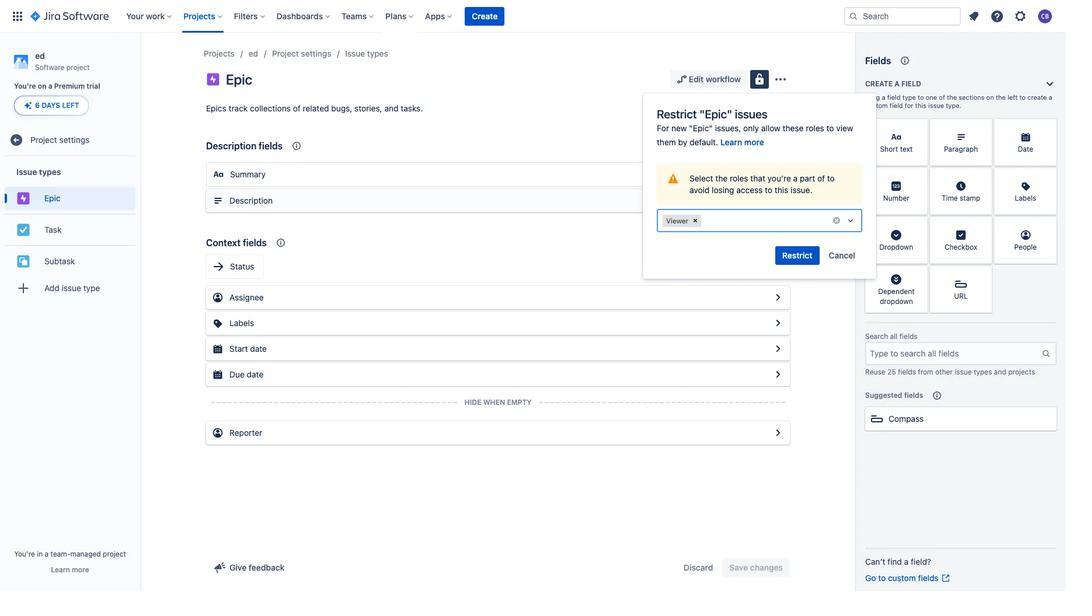 Task type: vqa. For each thing, say whether or not it's contained in the screenshot.
The In to the bottom
no



Task type: locate. For each thing, give the bounding box(es) containing it.
open field configuration image
[[772, 194, 786, 208], [772, 342, 786, 356]]

short
[[880, 145, 898, 154]]

filters button
[[230, 7, 270, 25]]

project settings link down dashboards dropdown button
[[272, 47, 331, 61]]

ed inside 'ed software project'
[[35, 51, 45, 61]]

sidebar navigation image
[[127, 47, 153, 70]]

0 horizontal spatial ed
[[35, 51, 45, 61]]

on inside the drag a field type to one of the sections on the left to create a custom field for this issue type.
[[987, 93, 994, 101]]

0 vertical spatial project settings
[[272, 48, 331, 58]]

1 vertical spatial this
[[775, 185, 789, 195]]

roles right these
[[806, 123, 825, 133]]

banner containing your work
[[0, 0, 1066, 33]]

required
[[730, 171, 764, 179]]

a
[[895, 79, 900, 88], [48, 82, 52, 91], [882, 93, 886, 101], [1049, 93, 1053, 101], [793, 173, 798, 183], [45, 550, 49, 559], [904, 557, 909, 567]]

0 vertical spatial on
[[38, 82, 46, 91]]

0 horizontal spatial roles
[[730, 173, 749, 183]]

learn more button down the you're in a team-managed project
[[51, 566, 89, 575]]

more information image for people
[[1042, 218, 1056, 232]]

issue types up epic link
[[16, 167, 61, 177]]

0 horizontal spatial restrict
[[657, 107, 697, 121]]

2 open field configuration image from the top
[[772, 317, 786, 331]]

restrict left 'cancel'
[[783, 251, 813, 260]]

1 vertical spatial settings
[[59, 135, 90, 145]]

learn more for the topmost learn more button
[[721, 137, 764, 147]]

1 horizontal spatial type
[[903, 93, 916, 101]]

ed for ed
[[249, 48, 258, 58]]

epic right issue type icon
[[226, 71, 252, 88]]

premium
[[54, 82, 85, 91]]

1 vertical spatial restrict
[[783, 251, 813, 260]]

restrict for restrict
[[783, 251, 813, 260]]

1 vertical spatial learn
[[51, 566, 70, 575]]

open field configuration image inside description "button"
[[772, 194, 786, 208]]

of left related
[[293, 103, 301, 113]]

issue inside issue types link
[[345, 48, 365, 58]]

1 vertical spatial epic
[[44, 193, 60, 203]]

2 open field configuration image from the top
[[772, 342, 786, 356]]

"epic" up default.
[[689, 123, 713, 133]]

this inside the drag a field type to one of the sections on the left to create a custom field for this issue type.
[[916, 102, 927, 109]]

of right one
[[939, 93, 946, 101]]

restrict inside button
[[783, 251, 813, 260]]

you're on a premium trial
[[14, 82, 100, 91]]

of right part
[[818, 173, 825, 183]]

on right sections
[[987, 93, 994, 101]]

to
[[918, 93, 924, 101], [1020, 93, 1026, 101], [827, 123, 834, 133], [827, 173, 835, 183], [765, 185, 773, 195], [879, 574, 886, 583]]

losing
[[712, 185, 734, 195]]

and for types
[[994, 368, 1007, 377]]

learn down team-
[[51, 566, 70, 575]]

roles inside restrict "epic" issues for new "epic" issues, only allow these roles to view them by default.
[[806, 123, 825, 133]]

for
[[657, 123, 669, 133]]

6
[[35, 101, 40, 110]]

1 horizontal spatial more
[[745, 137, 764, 147]]

ed right projects link
[[249, 48, 258, 58]]

custom down drag
[[866, 102, 888, 109]]

you're up 6
[[14, 82, 36, 91]]

from
[[918, 368, 934, 377]]

0 vertical spatial issue
[[929, 102, 944, 109]]

project settings down dashboards dropdown button
[[272, 48, 331, 58]]

restrict inside restrict "epic" issues for new "epic" issues, only allow these roles to view them by default.
[[657, 107, 697, 121]]

1 vertical spatial issue types
[[16, 167, 61, 177]]

1 horizontal spatial ed
[[249, 48, 258, 58]]

field left for
[[890, 102, 903, 109]]

0 horizontal spatial epic
[[44, 193, 60, 203]]

go
[[866, 574, 876, 583]]

left
[[62, 101, 79, 110]]

0 horizontal spatial issue
[[62, 283, 81, 293]]

add issue type
[[44, 283, 100, 293]]

custom inside the drag a field type to one of the sections on the left to create a custom field for this issue type.
[[866, 102, 888, 109]]

1 open field configuration image from the top
[[772, 194, 786, 208]]

settings down left
[[59, 135, 90, 145]]

of
[[939, 93, 946, 101], [293, 103, 301, 113], [818, 173, 825, 183]]

project right managed
[[103, 550, 126, 559]]

epic up task
[[44, 193, 60, 203]]

date for start date
[[250, 344, 267, 354]]

types down type to search all fields text field
[[974, 368, 992, 377]]

6 days left
[[35, 101, 79, 110]]

more information image for labels
[[1042, 169, 1056, 183]]

types up epic link
[[39, 167, 61, 177]]

learn more down the you're in a team-managed project
[[51, 566, 89, 575]]

issue
[[929, 102, 944, 109], [62, 283, 81, 293], [955, 368, 972, 377]]

0 horizontal spatial issue
[[16, 167, 37, 177]]

field up for
[[902, 79, 922, 88]]

issue up epic link
[[16, 167, 37, 177]]

search all fields
[[866, 332, 918, 341]]

ed for ed software project
[[35, 51, 45, 61]]

fields left more information about the context fields icon
[[259, 141, 283, 151]]

field for create
[[902, 79, 922, 88]]

this down you're
[[775, 185, 789, 195]]

0 vertical spatial projects
[[184, 11, 215, 21]]

project up premium
[[66, 63, 90, 72]]

trial
[[87, 82, 100, 91]]

and left projects
[[994, 368, 1007, 377]]

issue down teams popup button
[[345, 48, 365, 58]]

projects for projects link
[[204, 48, 235, 58]]

context
[[206, 238, 241, 248]]

projects inside projects popup button
[[184, 11, 215, 21]]

0 vertical spatial and
[[385, 103, 399, 113]]

1 open field configuration image from the top
[[772, 291, 786, 305]]

0 horizontal spatial the
[[716, 173, 728, 183]]

1 vertical spatial of
[[293, 103, 301, 113]]

of inside select the roles that you're a part of to avoid losing access to this issue.
[[818, 173, 825, 183]]

open field configuration image inside labels button
[[772, 317, 786, 331]]

more information image
[[1042, 120, 1056, 134], [977, 169, 991, 183], [977, 218, 991, 232], [1042, 218, 1056, 232]]

issue type icon image
[[206, 72, 220, 86]]

1 vertical spatial roles
[[730, 173, 749, 183]]

create right apps "dropdown button"
[[472, 11, 498, 21]]

date right due at the left bottom of the page
[[247, 370, 264, 380]]

date
[[1018, 145, 1034, 154]]

more down only
[[745, 137, 764, 147]]

1 horizontal spatial and
[[994, 368, 1007, 377]]

0 vertical spatial project
[[272, 48, 299, 58]]

"epic" up issues,
[[700, 107, 733, 121]]

type down subtask link
[[83, 283, 100, 293]]

the up losing
[[716, 173, 728, 183]]

issue types down teams popup button
[[345, 48, 388, 58]]

0 vertical spatial learn
[[721, 137, 742, 147]]

0 vertical spatial description
[[206, 141, 256, 151]]

projects link
[[204, 47, 235, 61]]

all
[[890, 332, 898, 341]]

reporter
[[230, 428, 262, 438]]

in
[[37, 550, 43, 559]]

them
[[657, 137, 676, 147]]

add
[[44, 283, 59, 293]]

a right in
[[45, 550, 49, 559]]

work
[[146, 11, 165, 21]]

0 vertical spatial project settings link
[[272, 47, 331, 61]]

4 open field configuration image from the top
[[772, 426, 786, 440]]

0 vertical spatial custom
[[866, 102, 888, 109]]

on up 6
[[38, 82, 46, 91]]

0 vertical spatial field
[[902, 79, 922, 88]]

reuse 25 fields from other issue types and projects
[[866, 368, 1035, 377]]

you're
[[14, 82, 36, 91], [14, 550, 35, 559]]

labels up start
[[230, 318, 254, 328]]

to left view
[[827, 123, 834, 133]]

related
[[303, 103, 329, 113]]

issue
[[345, 48, 365, 58], [16, 167, 37, 177]]

1 horizontal spatial project
[[272, 48, 299, 58]]

1 horizontal spatial learn
[[721, 137, 742, 147]]

learn more button down only
[[721, 137, 764, 148]]

1 horizontal spatial on
[[987, 93, 994, 101]]

1 vertical spatial type
[[83, 283, 100, 293]]

create inside button
[[472, 11, 498, 21]]

0 vertical spatial labels
[[1015, 194, 1037, 203]]

your work
[[126, 11, 165, 21]]

learn down issues,
[[721, 137, 742, 147]]

1 horizontal spatial learn more button
[[721, 137, 764, 148]]

1 horizontal spatial roles
[[806, 123, 825, 133]]

project settings link down left
[[5, 129, 135, 152]]

0 vertical spatial project
[[66, 63, 90, 72]]

description down summary at left top
[[230, 196, 273, 206]]

0 vertical spatial settings
[[301, 48, 331, 58]]

0 vertical spatial restrict
[[657, 107, 697, 121]]

2 vertical spatial issue
[[955, 368, 972, 377]]

the up type.
[[947, 93, 957, 101]]

notifications image
[[967, 9, 981, 23]]

date for due date
[[247, 370, 264, 380]]

ed software project
[[35, 51, 90, 72]]

search
[[866, 332, 889, 341]]

1 horizontal spatial learn more
[[721, 137, 764, 147]]

a inside select the roles that you're a part of to avoid losing access to this issue.
[[793, 173, 798, 183]]

0 horizontal spatial of
[[293, 103, 301, 113]]

projects for projects popup button
[[184, 11, 215, 21]]

date right start
[[250, 344, 267, 354]]

1 vertical spatial you're
[[14, 550, 35, 559]]

more information image for time stamp
[[977, 169, 991, 183]]

more information image
[[913, 120, 927, 134], [977, 120, 991, 134], [913, 169, 927, 183], [1042, 169, 1056, 183], [913, 218, 927, 232], [913, 267, 927, 282]]

projects up projects link
[[184, 11, 215, 21]]

group
[[5, 157, 135, 307]]

create up drag
[[866, 79, 893, 88]]

epic
[[226, 71, 252, 88], [44, 193, 60, 203]]

suggested fields
[[866, 391, 924, 400]]

learn more down only
[[721, 137, 764, 147]]

no restrictions image
[[753, 72, 767, 86]]

0 horizontal spatial issue types
[[16, 167, 61, 177]]

you're for you're on a premium trial
[[14, 82, 36, 91]]

a left part
[[793, 173, 798, 183]]

1 vertical spatial on
[[987, 93, 994, 101]]

1 vertical spatial learn more button
[[51, 566, 89, 575]]

1 vertical spatial learn more
[[51, 566, 89, 575]]

to inside restrict "epic" issues for new "epic" issues, only allow these roles to view them by default.
[[827, 123, 834, 133]]

project right ed link
[[272, 48, 299, 58]]

1 vertical spatial project
[[103, 550, 126, 559]]

labels
[[1015, 194, 1037, 203], [230, 318, 254, 328]]

dashboards button
[[273, 7, 335, 25]]

summary
[[230, 169, 266, 179]]

open field configuration image inside reporter "button"
[[772, 426, 786, 440]]

start date
[[230, 344, 267, 354]]

1 vertical spatial issue
[[16, 167, 37, 177]]

2 you're from the top
[[14, 550, 35, 559]]

0 vertical spatial more
[[745, 137, 764, 147]]

1 vertical spatial date
[[247, 370, 264, 380]]

custom down can't find a field?
[[888, 574, 916, 583]]

learn more
[[721, 137, 764, 147], [51, 566, 89, 575]]

issue right add
[[62, 283, 81, 293]]

1 horizontal spatial project settings link
[[272, 47, 331, 61]]

0 horizontal spatial learn more
[[51, 566, 89, 575]]

apps
[[425, 11, 445, 21]]

a right create
[[1049, 93, 1053, 101]]

a down the more information about the fields "image"
[[895, 79, 900, 88]]

and left tasks.
[[385, 103, 399, 113]]

and for stories,
[[385, 103, 399, 113]]

1 horizontal spatial this
[[916, 102, 927, 109]]

open field configuration image inside start date button
[[772, 342, 786, 356]]

2 horizontal spatial types
[[974, 368, 992, 377]]

dropdown
[[880, 297, 913, 306]]

short text
[[880, 145, 913, 154]]

open field configuration image for assignee
[[772, 291, 786, 305]]

1 vertical spatial project
[[30, 135, 57, 145]]

this
[[916, 102, 927, 109], [775, 185, 789, 195]]

reuse
[[866, 368, 886, 377]]

0 vertical spatial type
[[903, 93, 916, 101]]

0 horizontal spatial this
[[775, 185, 789, 195]]

this right for
[[916, 102, 927, 109]]

you're left in
[[14, 550, 35, 559]]

type up for
[[903, 93, 916, 101]]

projects up issue type icon
[[204, 48, 235, 58]]

2 horizontal spatial of
[[939, 93, 946, 101]]

open field configuration image
[[772, 291, 786, 305], [772, 317, 786, 331], [772, 368, 786, 382], [772, 426, 786, 440]]

description inside "button"
[[230, 196, 273, 206]]

the left the left
[[996, 93, 1006, 101]]

project settings down 6 days left on the top left of page
[[30, 135, 90, 145]]

0 horizontal spatial learn
[[51, 566, 70, 575]]

fields left more information about the context fields image
[[243, 238, 267, 248]]

issue types
[[345, 48, 388, 58], [16, 167, 61, 177]]

more information image for checkbox
[[977, 218, 991, 232]]

0 vertical spatial issue types
[[345, 48, 388, 58]]

collections
[[250, 103, 291, 113]]

more options image
[[774, 72, 788, 86]]

edit
[[689, 74, 704, 84]]

0 horizontal spatial types
[[39, 167, 61, 177]]

ed up "software"
[[35, 51, 45, 61]]

more information image for short text
[[913, 120, 927, 134]]

types down the "plans"
[[367, 48, 388, 58]]

0 vertical spatial of
[[939, 93, 946, 101]]

teams
[[342, 11, 367, 21]]

bugs,
[[331, 103, 352, 113]]

a right find
[[904, 557, 909, 567]]

type.
[[946, 102, 962, 109]]

you're for you're in a team-managed project
[[14, 550, 35, 559]]

banner
[[0, 0, 1066, 33]]

0 vertical spatial open field configuration image
[[772, 194, 786, 208]]

issue inside button
[[62, 283, 81, 293]]

cancel
[[829, 251, 856, 260]]

edit workflow
[[689, 74, 741, 84]]

open field configuration image inside the due date button
[[772, 368, 786, 382]]

create for create a field
[[866, 79, 893, 88]]

1 vertical spatial projects
[[204, 48, 235, 58]]

create a field
[[866, 79, 922, 88]]

of inside the drag a field type to one of the sections on the left to create a custom field for this issue type.
[[939, 93, 946, 101]]

fields
[[866, 55, 891, 66]]

issue inside the drag a field type to one of the sections on the left to create a custom field for this issue type.
[[929, 102, 944, 109]]

projects
[[184, 11, 215, 21], [204, 48, 235, 58]]

1 horizontal spatial epic
[[226, 71, 252, 88]]

project down 6 days left popup button on the top left of page
[[30, 135, 57, 145]]

issue down one
[[929, 102, 944, 109]]

open field configuration image inside the assignee button
[[772, 291, 786, 305]]

0 vertical spatial issue
[[345, 48, 365, 58]]

to down you're
[[765, 185, 773, 195]]

add issue type button
[[5, 277, 135, 300]]

1 horizontal spatial settings
[[301, 48, 331, 58]]

more down managed
[[72, 566, 89, 575]]

jira software image
[[30, 9, 109, 23], [30, 9, 109, 23]]

0 vertical spatial you're
[[14, 82, 36, 91]]

issue right other
[[955, 368, 972, 377]]

1 vertical spatial project settings
[[30, 135, 90, 145]]

1 vertical spatial create
[[866, 79, 893, 88]]

0 vertical spatial date
[[250, 344, 267, 354]]

0 horizontal spatial and
[[385, 103, 399, 113]]

restrict up new
[[657, 107, 697, 121]]

more information image for paragraph
[[977, 120, 991, 134]]

group containing issue types
[[5, 157, 135, 307]]

0 horizontal spatial project
[[66, 63, 90, 72]]

0 vertical spatial create
[[472, 11, 498, 21]]

description up summary at left top
[[206, 141, 256, 151]]

1 vertical spatial description
[[230, 196, 273, 206]]

1 horizontal spatial issue
[[929, 102, 944, 109]]

that
[[751, 173, 766, 183]]

2 vertical spatial types
[[974, 368, 992, 377]]

fields left the more information about the suggested fields image on the right of the page
[[905, 391, 924, 400]]

field for drag
[[888, 93, 901, 101]]

3 open field configuration image from the top
[[772, 368, 786, 382]]

1 you're from the top
[[14, 82, 36, 91]]

restrict
[[657, 107, 697, 121], [783, 251, 813, 260]]

this link will be opened in a new tab image
[[941, 574, 951, 583]]

projects button
[[180, 7, 227, 25]]

2 vertical spatial of
[[818, 173, 825, 183]]

settings down dashboards dropdown button
[[301, 48, 331, 58]]

field down create a field on the top right of the page
[[888, 93, 901, 101]]

1 vertical spatial field
[[888, 93, 901, 101]]

open field configuration image for description
[[772, 194, 786, 208]]

project settings
[[272, 48, 331, 58], [30, 135, 90, 145]]

learn more button
[[721, 137, 764, 148], [51, 566, 89, 575]]

0 vertical spatial roles
[[806, 123, 825, 133]]

suggested
[[866, 391, 903, 400]]

Type to search all fields text field
[[867, 343, 1042, 364]]

roles inside select the roles that you're a part of to avoid losing access to this issue.
[[730, 173, 749, 183]]

to right part
[[827, 173, 835, 183]]

roles up 'access'
[[730, 173, 749, 183]]

1 vertical spatial project settings link
[[5, 129, 135, 152]]

0 vertical spatial learn more
[[721, 137, 764, 147]]

labels up people
[[1015, 194, 1037, 203]]

create button
[[465, 7, 505, 25]]

to left one
[[918, 93, 924, 101]]

settings image
[[1014, 9, 1028, 23]]

search image
[[849, 11, 859, 21]]

0 horizontal spatial project settings
[[30, 135, 90, 145]]

0 vertical spatial this
[[916, 102, 927, 109]]



Task type: describe. For each thing, give the bounding box(es) containing it.
2 vertical spatial field
[[890, 102, 903, 109]]

more information image for dropdown
[[913, 218, 927, 232]]

filters
[[234, 11, 258, 21]]

labels inside button
[[230, 318, 254, 328]]

for
[[905, 102, 914, 109]]

drag a field type to one of the sections on the left to create a custom field for this issue type.
[[866, 93, 1053, 109]]

epic inside group
[[44, 193, 60, 203]]

1 horizontal spatial project settings
[[272, 48, 331, 58]]

learn more for bottom learn more button
[[51, 566, 89, 575]]

open field configuration image for start date
[[772, 342, 786, 356]]

stamp
[[960, 194, 981, 203]]

reporter button
[[206, 422, 790, 445]]

workflow
[[706, 74, 741, 84]]

feedback
[[249, 563, 285, 573]]

compass button
[[866, 408, 1057, 431]]

stories,
[[355, 103, 382, 113]]

when
[[483, 398, 505, 407]]

add issue type image
[[16, 282, 30, 296]]

description button
[[206, 189, 790, 213]]

drag
[[866, 93, 880, 101]]

1 horizontal spatial labels
[[1015, 194, 1037, 203]]

open field configuration image for labels
[[772, 317, 786, 331]]

epic link
[[5, 187, 135, 210]]

checkbox
[[945, 243, 978, 252]]

fields left this link will be opened in a new tab icon
[[918, 574, 939, 583]]

issues,
[[715, 123, 741, 133]]

0 vertical spatial epic
[[226, 71, 252, 88]]

go to custom fields
[[866, 574, 939, 583]]

more information about the fields image
[[898, 54, 912, 68]]

edit workflow button
[[670, 70, 748, 89]]

clear image
[[691, 216, 700, 225]]

primary element
[[7, 0, 845, 32]]

more information image for date
[[1042, 120, 1056, 134]]

1 horizontal spatial the
[[947, 93, 957, 101]]

subtask
[[44, 256, 75, 266]]

2 horizontal spatial issue
[[955, 368, 972, 377]]

due
[[230, 370, 245, 380]]

issue.
[[791, 185, 813, 195]]

url
[[954, 292, 968, 301]]

select
[[690, 173, 713, 183]]

1 horizontal spatial types
[[367, 48, 388, 58]]

new
[[672, 123, 687, 133]]

view
[[837, 123, 854, 133]]

fields right all
[[900, 332, 918, 341]]

Search field
[[845, 7, 961, 25]]

0 vertical spatial learn more button
[[721, 137, 764, 148]]

can't
[[866, 557, 886, 567]]

other
[[936, 368, 953, 377]]

epics track collections of related bugs, stories, and tasks.
[[206, 103, 423, 113]]

avoid
[[690, 185, 710, 195]]

0 horizontal spatial project settings link
[[5, 129, 135, 152]]

description for description
[[230, 196, 273, 206]]

these
[[783, 123, 804, 133]]

1 vertical spatial "epic"
[[689, 123, 713, 133]]

restrict for restrict "epic" issues for new "epic" issues, only allow these roles to view them by default.
[[657, 107, 697, 121]]

viewer
[[666, 216, 689, 225]]

more information image for number
[[913, 169, 927, 183]]

fields right 25
[[898, 368, 916, 377]]

1 horizontal spatial project
[[103, 550, 126, 559]]

0 horizontal spatial project
[[30, 135, 57, 145]]

due date
[[230, 370, 264, 380]]

1 horizontal spatial issue types
[[345, 48, 388, 58]]

description for description fields
[[206, 141, 256, 151]]

your work button
[[123, 7, 177, 25]]

to right the left
[[1020, 93, 1026, 101]]

issues
[[735, 107, 768, 121]]

give feedback button
[[206, 559, 292, 578]]

more information image for dependent dropdown
[[913, 267, 927, 282]]

find
[[888, 557, 902, 567]]

the inside select the roles that you're a part of to avoid losing access to this issue.
[[716, 173, 728, 183]]

project inside 'ed software project'
[[66, 63, 90, 72]]

hide when empty
[[465, 398, 532, 407]]

start
[[230, 344, 248, 354]]

epic group
[[5, 184, 135, 214]]

dependent
[[879, 287, 915, 296]]

a right drag
[[882, 93, 886, 101]]

empty
[[507, 398, 532, 407]]

help image
[[991, 9, 1005, 23]]

you're in a team-managed project
[[14, 550, 126, 559]]

0 vertical spatial "epic"
[[700, 107, 733, 121]]

0 horizontal spatial more
[[72, 566, 89, 575]]

to right go
[[879, 574, 886, 583]]

managed
[[70, 550, 101, 559]]

open field configuration image for reporter
[[772, 426, 786, 440]]

0 horizontal spatial on
[[38, 82, 46, 91]]

number
[[884, 194, 910, 203]]

appswitcher icon image
[[11, 9, 25, 23]]

access
[[737, 185, 763, 195]]

by
[[678, 137, 688, 147]]

task
[[44, 225, 62, 235]]

a down "software"
[[48, 82, 52, 91]]

open field configuration image for due date
[[772, 368, 786, 382]]

epics
[[206, 103, 226, 113]]

labels button
[[206, 312, 790, 335]]

clear image
[[832, 216, 842, 225]]

your profile and settings image
[[1038, 9, 1052, 23]]

left
[[1008, 93, 1018, 101]]

this inside select the roles that you're a part of to avoid losing access to this issue.
[[775, 185, 789, 195]]

team-
[[51, 550, 70, 559]]

type inside the drag a field type to one of the sections on the left to create a custom field for this issue type.
[[903, 93, 916, 101]]

assignee button
[[206, 286, 790, 310]]

paragraph
[[944, 145, 978, 154]]

one
[[926, 93, 937, 101]]

25
[[888, 368, 896, 377]]

compass
[[889, 414, 924, 424]]

go to custom fields link
[[866, 573, 951, 585]]

select the roles that you're a part of to avoid losing access to this issue.
[[690, 173, 835, 195]]

track
[[229, 103, 248, 113]]

type inside button
[[83, 283, 100, 293]]

cancel button
[[822, 246, 863, 265]]

more information about the suggested fields image
[[931, 389, 945, 403]]

people
[[1015, 243, 1037, 252]]

start date button
[[206, 338, 790, 361]]

issue types link
[[345, 47, 388, 61]]

can't find a field?
[[866, 557, 932, 567]]

0 horizontal spatial settings
[[59, 135, 90, 145]]

create
[[1028, 93, 1047, 101]]

dashboards
[[277, 11, 323, 21]]

2 horizontal spatial the
[[996, 93, 1006, 101]]

discard button
[[677, 559, 720, 578]]

more information about the context fields image
[[274, 236, 288, 250]]

1 vertical spatial types
[[39, 167, 61, 177]]

6 days left button
[[15, 97, 88, 115]]

open image
[[844, 214, 858, 228]]

assignee
[[230, 293, 264, 303]]

sections
[[959, 93, 985, 101]]

discard
[[684, 563, 713, 573]]

more information about the context fields image
[[290, 139, 304, 153]]

apps button
[[422, 7, 457, 25]]

part
[[800, 173, 815, 183]]

hide
[[465, 398, 482, 407]]

days
[[42, 101, 60, 110]]

1 vertical spatial custom
[[888, 574, 916, 583]]

create for create
[[472, 11, 498, 21]]

default.
[[690, 137, 718, 147]]



